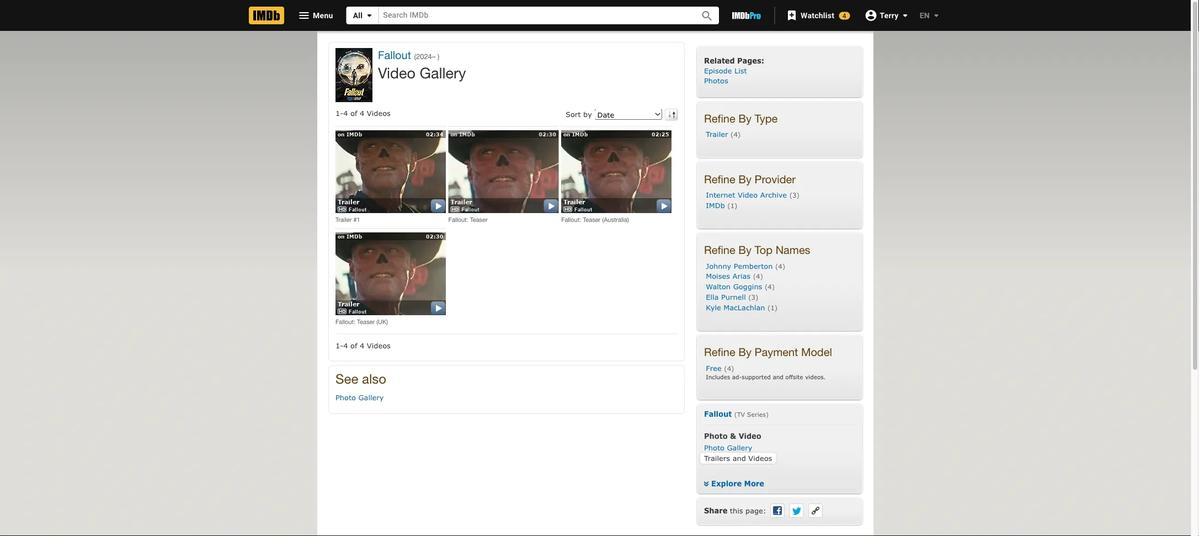 Task type: vqa. For each thing, say whether or not it's contained in the screenshot.
Kyle MacLachlan link
yes



Task type: locate. For each thing, give the bounding box(es) containing it.
(3) inside refine by provider internet video archive (3) imdb (1)
[[790, 191, 800, 199]]

arrow drop down image
[[899, 9, 912, 22]]

0 vertical spatial photo
[[336, 393, 356, 402]]

1 vertical spatial photo
[[704, 432, 728, 440]]

imdb
[[706, 201, 725, 209]]

photo gallery
[[336, 393, 384, 402]]

and right trailers
[[733, 454, 746, 462]]

0 horizontal spatial fallout:
[[336, 318, 356, 325]]

refine
[[704, 112, 736, 125], [704, 172, 736, 185], [704, 243, 736, 256], [704, 346, 736, 359]]

photo down see
[[336, 393, 356, 402]]

(4) inside refine by payment model free (4) includes ad-supported and offsite videos.
[[724, 364, 734, 372]]

video inside fallout (2024– ) video gallery
[[378, 64, 416, 81]]

and inside refine by payment model free (4) includes ad-supported and offsite videos.
[[773, 373, 784, 380]]

videos down fallout (tv series 2024– ) poster image
[[367, 108, 391, 117]]

0 vertical spatial 1-4 of 4 videos
[[336, 108, 391, 117]]

refine up "johnny"
[[704, 243, 736, 256]]

0 vertical spatial videos
[[367, 108, 391, 117]]

videos.
[[806, 373, 826, 380]]

by up 'johnny pemberton' link
[[739, 243, 752, 256]]

and inside 'photo & video photo gallery trailers and videos'
[[733, 454, 746, 462]]

by for provider
[[739, 172, 752, 185]]

provider
[[755, 172, 796, 185]]

refine inside refine by payment model free (4) includes ad-supported and offsite videos.
[[704, 346, 736, 359]]

video right the &
[[739, 432, 762, 440]]

1 vertical spatial (1)
[[768, 304, 778, 312]]

video inside 'photo & video photo gallery trailers and videos'
[[739, 432, 762, 440]]

of down fallout (tv series 2024– ) poster image
[[351, 108, 357, 117]]

gallery
[[420, 64, 466, 81], [359, 393, 384, 402], [727, 443, 753, 452]]

refine up internet
[[704, 172, 736, 185]]

related
[[704, 56, 735, 65]]

2 horizontal spatial fallout:
[[562, 216, 581, 223]]

gallery down also
[[359, 393, 384, 402]]

3 refine from the top
[[704, 243, 736, 256]]

2 refine from the top
[[704, 172, 736, 185]]

by inside refine by type trailer (4)
[[739, 112, 752, 125]]

2 arrow drop down image from the left
[[930, 9, 943, 22]]

fallout: teaser (australia) link
[[562, 192, 629, 223]]

johnny
[[706, 261, 732, 270]]

arrow drop down image
[[363, 9, 376, 22], [930, 9, 943, 22]]

list
[[735, 66, 747, 75]]

0 horizontal spatial (3)
[[749, 293, 759, 301]]

1 vertical spatial and
[[733, 454, 746, 462]]

3 by from the top
[[739, 243, 752, 256]]

offsite
[[786, 373, 804, 380]]

fallout left '(2024–'
[[378, 49, 411, 62]]

fallout:
[[449, 216, 469, 223], [562, 216, 581, 223], [336, 318, 356, 325]]

fallout link left '(2024–'
[[378, 49, 411, 62]]

all button
[[346, 7, 379, 24]]

fallout link for (2024– )
[[378, 49, 411, 62]]

1 vertical spatial 1-4 of 4 videos
[[336, 341, 391, 350]]

4
[[843, 12, 847, 20], [343, 108, 348, 117], [360, 108, 365, 117], [343, 341, 348, 350], [360, 341, 365, 350]]

fallout: for fallout: teaser (uk)
[[336, 318, 356, 325]]

names
[[776, 243, 811, 256]]

sort by
[[566, 110, 595, 119]]

refine up 'trailer' 'link'
[[704, 112, 736, 125]]

2 vertical spatial video
[[739, 432, 762, 440]]

gallery inside fallout (2024– ) video gallery
[[420, 64, 466, 81]]

1 vertical spatial (3)
[[749, 293, 759, 301]]

videos
[[367, 108, 391, 117], [367, 341, 391, 350], [749, 454, 773, 462]]

2 vertical spatial gallery
[[727, 443, 753, 452]]

(4)
[[731, 130, 741, 138], [776, 262, 786, 270], [753, 272, 763, 280], [765, 283, 775, 291], [724, 364, 734, 372]]

refine for refine by payment model
[[704, 346, 736, 359]]

1 horizontal spatial (1)
[[768, 304, 778, 312]]

arrow drop down image for all
[[363, 9, 376, 22]]

pages:
[[738, 56, 765, 65]]

0 vertical spatial and
[[773, 373, 784, 380]]

refine inside refine by type trailer (4)
[[704, 112, 736, 125]]

1 vertical spatial fallout link
[[704, 409, 732, 418]]

free link
[[706, 364, 722, 372]]

0 horizontal spatial fallout
[[378, 49, 411, 62]]

0 vertical spatial photo gallery link
[[336, 393, 384, 402]]

by for top
[[739, 243, 752, 256]]

0 vertical spatial gallery
[[420, 64, 466, 81]]

walton goggins link
[[706, 282, 763, 291]]

also
[[362, 371, 386, 386]]

1 horizontal spatial and
[[773, 373, 784, 380]]

1 horizontal spatial fallout
[[704, 409, 732, 418]]

1 horizontal spatial fallout:
[[449, 216, 469, 223]]

2 horizontal spatial gallery
[[727, 443, 753, 452]]

fallout link left the (tv
[[704, 409, 732, 418]]

video inside refine by provider internet video archive (3) imdb (1)
[[738, 190, 758, 199]]

1 vertical spatial gallery
[[359, 393, 384, 402]]

photo gallery link down see also
[[336, 393, 384, 402]]

share this page:
[[704, 506, 767, 515]]

by left type
[[739, 112, 752, 125]]

menu button
[[289, 7, 342, 24]]

photo
[[336, 393, 356, 402], [704, 432, 728, 440], [704, 443, 725, 452]]

1 vertical spatial trailer
[[336, 216, 352, 223]]

2 vertical spatial videos
[[749, 454, 773, 462]]

gallery down )
[[420, 64, 466, 81]]

0 vertical spatial trailer
[[706, 130, 728, 138]]

internet video archive link
[[706, 190, 787, 199]]

1 horizontal spatial (3)
[[790, 191, 800, 199]]

fallout: teaser (uk)
[[336, 318, 388, 325]]

related pages: episode list photos
[[704, 56, 765, 85]]

0 vertical spatial of
[[351, 108, 357, 117]]

and left offsite
[[773, 373, 784, 380]]

0 vertical spatial (3)
[[790, 191, 800, 199]]

1 vertical spatial video
[[738, 190, 758, 199]]

4 by from the top
[[739, 346, 752, 359]]

photo up trailers
[[704, 443, 725, 452]]

video down '(2024–'
[[378, 64, 416, 81]]

0 horizontal spatial trailer
[[336, 216, 352, 223]]

1 horizontal spatial arrow drop down image
[[930, 9, 943, 22]]

1 vertical spatial of
[[351, 341, 357, 350]]

photos link
[[704, 76, 729, 85]]

trailer down photos
[[706, 130, 728, 138]]

(tv
[[735, 410, 745, 418]]

0 vertical spatial (1)
[[728, 201, 738, 209]]

gallery for photo
[[727, 443, 753, 452]]

0 horizontal spatial gallery
[[359, 393, 384, 402]]

fallout left the (tv
[[704, 409, 732, 418]]

fallout
[[378, 49, 411, 62], [704, 409, 732, 418]]

2 horizontal spatial teaser
[[583, 216, 601, 223]]

by inside the refine by top names johnny pemberton (4) moises arias (4) walton goggins (4) ella purnell (3) kyle maclachlan (1)
[[739, 243, 752, 256]]

0 vertical spatial video
[[378, 64, 416, 81]]

arrow drop down image inside all button
[[363, 9, 376, 22]]

0 horizontal spatial teaser
[[357, 318, 375, 325]]

home image
[[249, 7, 284, 24]]

(2024–
[[414, 52, 436, 61]]

videos inside 'photo & video photo gallery trailers and videos'
[[749, 454, 773, 462]]

1-4 of 4 videos down fallout: teaser (uk)
[[336, 341, 391, 350]]

(4) down names
[[776, 262, 786, 270]]

ad-
[[732, 373, 742, 380]]

refine up free
[[704, 346, 736, 359]]

goggins
[[734, 282, 763, 291]]

photos
[[704, 76, 729, 85]]

1 by from the top
[[739, 112, 752, 125]]

series)
[[747, 410, 769, 418]]

(1) down internet
[[728, 201, 738, 209]]

fallout (2024– ) video gallery
[[378, 49, 466, 81]]

0 vertical spatial fallout link
[[378, 49, 411, 62]]

photo gallery link
[[336, 393, 384, 402], [704, 443, 753, 452]]

teaser for fallout: teaser (australia)
[[583, 216, 601, 223]]

2 1-4 of 4 videos from the top
[[336, 341, 391, 350]]

video left "archive"
[[738, 190, 758, 199]]

photo for photo & video photo gallery trailers and videos
[[704, 432, 728, 440]]

videos up "more"
[[749, 454, 773, 462]]

by up the internet video archive link
[[739, 172, 752, 185]]

1 horizontal spatial trailer
[[706, 130, 728, 138]]

explore more
[[712, 479, 765, 487]]

arrow drop down image right menu
[[363, 9, 376, 22]]

of
[[351, 108, 357, 117], [351, 341, 357, 350]]

gallery up trailers and videos link
[[727, 443, 753, 452]]

fallout for fallout (tv series)
[[704, 409, 732, 418]]

1 vertical spatial fallout
[[704, 409, 732, 418]]

1 horizontal spatial fallout link
[[704, 409, 732, 418]]

arrow drop down image for en
[[930, 9, 943, 22]]

photo for photo gallery
[[336, 393, 356, 402]]

episode
[[704, 66, 732, 75]]

fallout (tv series)
[[704, 409, 769, 418]]

photo gallery link down the &
[[704, 443, 753, 452]]

(4) up ad- on the bottom
[[724, 364, 734, 372]]

refine inside the refine by top names johnny pemberton (4) moises arias (4) walton goggins (4) ella purnell (3) kyle maclachlan (1)
[[704, 243, 736, 256]]

0 horizontal spatial arrow drop down image
[[363, 9, 376, 22]]

videos down (uk) on the left of the page
[[367, 341, 391, 350]]

(3) right "archive"
[[790, 191, 800, 199]]

model
[[802, 346, 832, 359]]

0 horizontal spatial (1)
[[728, 201, 738, 209]]

archive
[[761, 190, 787, 199]]

(1) right maclachlan
[[768, 304, 778, 312]]

of down fallout: teaser (uk)
[[351, 341, 357, 350]]

arrow drop down image right arrow drop down image
[[930, 9, 943, 22]]

0 horizontal spatial and
[[733, 454, 746, 462]]

video
[[378, 64, 416, 81], [738, 190, 758, 199], [739, 432, 762, 440]]

1 1- from the top
[[336, 108, 343, 117]]

1- down fallout (tv series 2024– ) poster image
[[336, 108, 343, 117]]

1- down fallout: teaser (uk)
[[336, 341, 343, 350]]

1-4 of 4 videos
[[336, 108, 391, 117], [336, 341, 391, 350]]

0 vertical spatial fallout
[[378, 49, 411, 62]]

0 horizontal spatial fallout link
[[378, 49, 411, 62]]

(1)
[[728, 201, 738, 209], [768, 304, 778, 312]]

teaser
[[470, 216, 488, 223], [583, 216, 601, 223], [357, 318, 375, 325]]

refine inside refine by provider internet video archive (3) imdb (1)
[[704, 172, 736, 185]]

0 vertical spatial 1-
[[336, 108, 343, 117]]

by inside refine by provider internet video archive (3) imdb (1)
[[739, 172, 752, 185]]

(1) inside the refine by top names johnny pemberton (4) moises arias (4) walton goggins (4) ella purnell (3) kyle maclachlan (1)
[[768, 304, 778, 312]]

2 by from the top
[[739, 172, 752, 185]]

(4) right 'trailer' 'link'
[[731, 130, 741, 138]]

fallout link
[[378, 49, 411, 62], [704, 409, 732, 418]]

1-4 of 4 videos down fallout (tv series 2024– ) poster image
[[336, 108, 391, 117]]

fallout inside fallout (2024– ) video gallery
[[378, 49, 411, 62]]

fallout: teaser
[[449, 216, 488, 223]]

gallery inside 'photo & video photo gallery trailers and videos'
[[727, 443, 753, 452]]

teaser for fallout: teaser
[[470, 216, 488, 223]]

by inside refine by payment model free (4) includes ad-supported and offsite videos.
[[739, 346, 752, 359]]

1 arrow drop down image from the left
[[363, 9, 376, 22]]

1 horizontal spatial gallery
[[420, 64, 466, 81]]

trailers
[[704, 454, 730, 462]]

see
[[336, 371, 358, 386]]

1 vertical spatial 1-
[[336, 341, 343, 350]]

trailer left #1
[[336, 216, 352, 223]]

1 horizontal spatial teaser
[[470, 216, 488, 223]]

arrow drop down image inside en button
[[930, 9, 943, 22]]

None field
[[379, 7, 688, 24]]

terry
[[880, 11, 899, 20]]

trailer
[[706, 130, 728, 138], [336, 216, 352, 223]]

teaser inside "link"
[[583, 216, 601, 223]]

photo left the &
[[704, 432, 728, 440]]

refine by payment model free (4) includes ad-supported and offsite videos.
[[704, 346, 832, 380]]

1 vertical spatial photo gallery link
[[704, 443, 753, 452]]

trailer #1
[[336, 216, 360, 223]]

includes
[[706, 373, 730, 380]]

internet
[[706, 190, 736, 199]]

by up ad- on the bottom
[[739, 346, 752, 359]]

free
[[706, 364, 722, 372]]

fallout: inside "link"
[[562, 216, 581, 223]]

(3) down goggins
[[749, 293, 759, 301]]

maclachlan
[[724, 303, 765, 312]]

1 refine from the top
[[704, 112, 736, 125]]

sort
[[566, 110, 581, 119]]

4 refine from the top
[[704, 346, 736, 359]]



Task type: describe. For each thing, give the bounding box(es) containing it.
fallout for fallout (2024– ) video gallery
[[378, 49, 411, 62]]

fallout: teaser (australia)
[[562, 216, 629, 223]]

(uk)
[[377, 318, 388, 325]]

none field inside all search field
[[379, 7, 688, 24]]

trailer inside refine by type trailer (4)
[[706, 130, 728, 138]]

fallout link for (tv series)
[[704, 409, 732, 418]]

episode list link
[[704, 66, 747, 75]]

supported
[[742, 373, 771, 380]]

walton
[[706, 282, 731, 291]]

&
[[730, 432, 737, 440]]

see also
[[336, 371, 386, 386]]

menu
[[313, 11, 333, 20]]

ella
[[706, 293, 719, 301]]

refine by provider internet video archive (3) imdb (1)
[[704, 172, 800, 209]]

share
[[704, 506, 728, 515]]

(1) inside refine by provider internet video archive (3) imdb (1)
[[728, 201, 738, 209]]

photo & video photo gallery trailers and videos
[[704, 432, 773, 462]]

2 1- from the top
[[336, 341, 343, 350]]

imdb link
[[706, 201, 725, 209]]

Search IMDb text field
[[379, 7, 688, 24]]

(3) inside the refine by top names johnny pemberton (4) moises arias (4) walton goggins (4) ella purnell (3) kyle maclachlan (1)
[[749, 293, 759, 301]]

refine for refine by provider
[[704, 172, 736, 185]]

watchlist image
[[786, 9, 799, 22]]

(4) inside refine by type trailer (4)
[[731, 130, 741, 138]]

top
[[755, 243, 773, 256]]

ella purnell link
[[706, 293, 746, 301]]

(4) down pemberton
[[753, 272, 763, 280]]

payment
[[755, 346, 799, 359]]

pemberton
[[734, 261, 773, 270]]

refine for refine by top names
[[704, 243, 736, 256]]

fallout: for fallout: teaser (australia)
[[562, 216, 581, 223]]

fallout (tv series 2024– ) poster image
[[336, 48, 373, 102]]

moises arias link
[[706, 272, 751, 280]]

johnny pemberton link
[[706, 261, 773, 270]]

by for payment
[[739, 346, 752, 359]]

account circle image
[[865, 9, 878, 22]]

trailer link
[[706, 130, 728, 138]]

moises
[[706, 272, 730, 280]]

menu image
[[298, 9, 311, 22]]

1 1-4 of 4 videos from the top
[[336, 108, 391, 117]]

all
[[353, 11, 363, 20]]

refine by type trailer (4)
[[704, 112, 778, 138]]

by
[[584, 110, 592, 119]]

kyle
[[706, 303, 721, 312]]

terry button
[[859, 5, 912, 25]]

submit search image
[[701, 9, 714, 23]]

0 horizontal spatial photo gallery link
[[336, 393, 384, 402]]

gallery for video
[[420, 64, 466, 81]]

(4) right goggins
[[765, 283, 775, 291]]

arias
[[733, 272, 751, 280]]

trailers and videos link
[[704, 454, 773, 462]]

)
[[438, 52, 440, 61]]

more
[[745, 479, 765, 487]]

2 vertical spatial photo
[[704, 443, 725, 452]]

All search field
[[346, 7, 719, 24]]

explore
[[712, 479, 742, 487]]

(australia)
[[602, 216, 629, 223]]

1 horizontal spatial photo gallery link
[[704, 443, 753, 452]]

fallout: for fallout: teaser
[[449, 216, 469, 223]]

fallout: teaser link
[[449, 192, 488, 223]]

refine by top names johnny pemberton (4) moises arias (4) walton goggins (4) ella purnell (3) kyle maclachlan (1)
[[704, 243, 811, 312]]

purnell
[[722, 293, 746, 301]]

kyle maclachlan link
[[706, 303, 765, 312]]

refine for refine by type
[[704, 112, 736, 125]]

trailer #1 link
[[336, 192, 360, 223]]

type
[[755, 112, 778, 125]]

en
[[920, 11, 930, 20]]

teaser for fallout: teaser (uk)
[[357, 318, 375, 325]]

this
[[730, 506, 743, 515]]

1 of from the top
[[351, 108, 357, 117]]

2 of from the top
[[351, 341, 357, 350]]

1 vertical spatial videos
[[367, 341, 391, 350]]

by for type
[[739, 112, 752, 125]]

fallout: teaser (uk) link
[[336, 294, 388, 325]]

en button
[[911, 6, 943, 25]]

watchlist
[[801, 11, 835, 20]]

#1
[[354, 216, 360, 223]]

page:
[[746, 506, 767, 515]]



